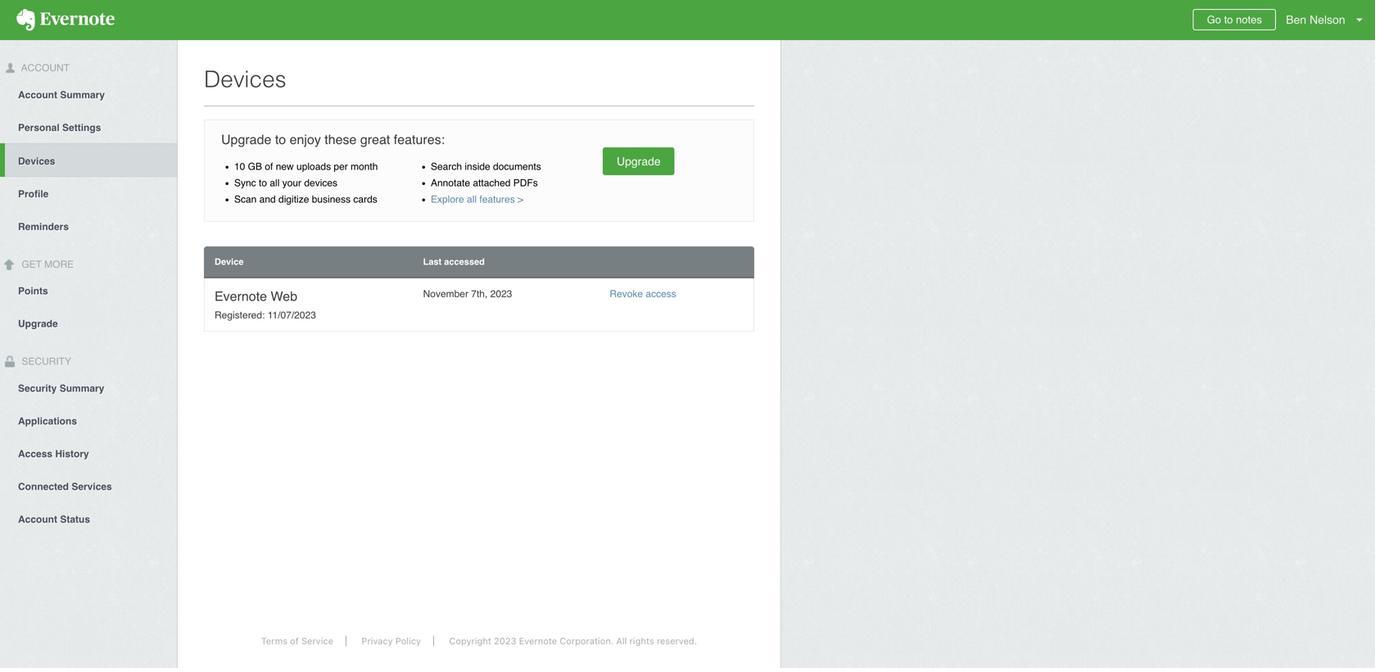 Task type: describe. For each thing, give the bounding box(es) containing it.
per
[[334, 161, 348, 173]]

uploads
[[297, 161, 331, 173]]

go to notes
[[1208, 14, 1263, 26]]

get
[[22, 259, 42, 270]]

personal settings
[[18, 122, 101, 133]]

account summary
[[18, 89, 105, 101]]

all inside search inside documents annotate attached pdfs explore all features >
[[467, 194, 477, 205]]

terms of service
[[261, 636, 334, 647]]

enjoy
[[290, 132, 321, 147]]

device
[[215, 257, 244, 267]]

0 vertical spatial 2023
[[491, 288, 512, 300]]

registered:
[[215, 310, 265, 321]]

evernote inside evernote web registered: 11/07/2023
[[215, 289, 267, 304]]

ben nelson
[[1287, 13, 1346, 26]]

ben nelson link
[[1283, 0, 1376, 40]]

access history
[[18, 449, 89, 460]]

attached
[[473, 177, 511, 189]]

10 gb of new uploads per month sync to all your devices scan and digitize business cards
[[234, 161, 378, 205]]

security summary link
[[0, 372, 177, 404]]

notes
[[1237, 14, 1263, 26]]

rights
[[630, 636, 655, 647]]

last accessed
[[423, 257, 485, 267]]

1 vertical spatial of
[[290, 636, 299, 647]]

month
[[351, 161, 378, 173]]

explore
[[431, 194, 464, 205]]

personal
[[18, 122, 60, 133]]

10
[[234, 161, 245, 173]]

applications link
[[0, 404, 177, 437]]

points
[[18, 286, 48, 297]]

access
[[646, 288, 677, 300]]

to for upgrade
[[275, 132, 286, 147]]

points link
[[0, 274, 177, 307]]

0 vertical spatial upgrade link
[[603, 148, 675, 175]]

security for security
[[19, 356, 71, 368]]

account for account status
[[18, 514, 57, 526]]

search
[[431, 161, 462, 173]]

new
[[276, 161, 294, 173]]

devices link
[[5, 143, 177, 177]]

copyright
[[449, 636, 492, 647]]

>
[[518, 194, 524, 205]]

terms
[[261, 636, 288, 647]]

connected services link
[[0, 470, 177, 503]]

features
[[480, 194, 515, 205]]

cards
[[354, 194, 378, 205]]

go to notes link
[[1194, 9, 1277, 30]]

features:
[[394, 132, 445, 147]]

scan
[[234, 194, 257, 205]]

summary for account summary
[[60, 89, 105, 101]]

these
[[325, 132, 357, 147]]

terms of service link
[[249, 636, 347, 647]]

inside
[[465, 161, 491, 173]]

1 vertical spatial upgrade link
[[0, 307, 177, 340]]

nelson
[[1310, 13, 1346, 26]]

history
[[55, 449, 89, 460]]

explore all features > link
[[431, 194, 524, 205]]

evernote web registered: 11/07/2023
[[215, 289, 316, 321]]

search inside documents annotate attached pdfs explore all features >
[[431, 161, 541, 205]]

privacy policy link
[[349, 636, 434, 647]]

revoke access link
[[610, 288, 677, 300]]

security summary
[[18, 383, 104, 395]]

web
[[271, 289, 298, 304]]

and
[[260, 194, 276, 205]]

reminders
[[18, 221, 69, 233]]

services
[[72, 481, 112, 493]]

reserved.
[[657, 636, 698, 647]]

1 horizontal spatial evernote
[[519, 636, 557, 647]]

ben
[[1287, 13, 1307, 26]]

great
[[360, 132, 390, 147]]

accessed
[[444, 257, 485, 267]]



Task type: vqa. For each thing, say whether or not it's contained in the screenshot.
VIEW OPTIONS field
no



Task type: locate. For each thing, give the bounding box(es) containing it.
summary
[[60, 89, 105, 101], [60, 383, 104, 395]]

all
[[617, 636, 627, 647]]

to inside 10 gb of new uploads per month sync to all your devices scan and digitize business cards
[[259, 177, 267, 189]]

revoke access
[[610, 288, 677, 300]]

1 horizontal spatial devices
[[204, 66, 287, 93]]

2 horizontal spatial upgrade
[[617, 155, 661, 168]]

0 vertical spatial of
[[265, 161, 273, 173]]

0 horizontal spatial to
[[259, 177, 267, 189]]

summary up applications link
[[60, 383, 104, 395]]

upgrade link
[[603, 148, 675, 175], [0, 307, 177, 340]]

security up applications
[[18, 383, 57, 395]]

account summary link
[[0, 78, 177, 110]]

connected services
[[18, 481, 112, 493]]

summary up personal settings link
[[60, 89, 105, 101]]

0 horizontal spatial of
[[265, 161, 273, 173]]

2 vertical spatial upgrade
[[18, 318, 58, 330]]

account up account summary
[[19, 62, 70, 74]]

of right the gb
[[265, 161, 273, 173]]

0 vertical spatial account
[[19, 62, 70, 74]]

account for account
[[19, 62, 70, 74]]

1 vertical spatial all
[[467, 194, 477, 205]]

more
[[44, 259, 74, 270]]

documents
[[493, 161, 541, 173]]

security for security summary
[[18, 383, 57, 395]]

1 vertical spatial 2023
[[494, 636, 517, 647]]

devices
[[304, 177, 338, 189]]

account up 'personal'
[[18, 89, 57, 101]]

0 vertical spatial upgrade
[[221, 132, 272, 147]]

0 horizontal spatial devices
[[18, 156, 55, 167]]

upgrade to enjoy these great features:
[[221, 132, 445, 147]]

to
[[1225, 14, 1234, 26], [275, 132, 286, 147], [259, 177, 267, 189]]

personal settings link
[[0, 110, 177, 143]]

2 horizontal spatial to
[[1225, 14, 1234, 26]]

0 vertical spatial security
[[19, 356, 71, 368]]

1 horizontal spatial to
[[275, 132, 286, 147]]

gb
[[248, 161, 262, 173]]

service
[[302, 636, 334, 647]]

0 vertical spatial evernote
[[215, 289, 267, 304]]

0 horizontal spatial evernote
[[215, 289, 267, 304]]

go
[[1208, 14, 1222, 26]]

summary inside account summary link
[[60, 89, 105, 101]]

evernote up registered:
[[215, 289, 267, 304]]

sync
[[234, 177, 256, 189]]

7th,
[[471, 288, 488, 300]]

1 vertical spatial security
[[18, 383, 57, 395]]

1 vertical spatial to
[[275, 132, 286, 147]]

1 vertical spatial evernote
[[519, 636, 557, 647]]

2 vertical spatial account
[[18, 514, 57, 526]]

copyright 2023 evernote corporation. all rights reserved.
[[449, 636, 698, 647]]

account status
[[18, 514, 90, 526]]

1 vertical spatial upgrade
[[617, 155, 661, 168]]

all
[[270, 177, 280, 189], [467, 194, 477, 205]]

security up security summary
[[19, 356, 71, 368]]

applications
[[18, 416, 77, 427]]

account status link
[[0, 503, 177, 535]]

to right 'go'
[[1225, 14, 1234, 26]]

digitize
[[279, 194, 309, 205]]

summary for security summary
[[60, 383, 104, 395]]

evernote
[[215, 289, 267, 304], [519, 636, 557, 647]]

business
[[312, 194, 351, 205]]

upgrade
[[221, 132, 272, 147], [617, 155, 661, 168], [18, 318, 58, 330]]

connected
[[18, 481, 69, 493]]

revoke
[[610, 288, 643, 300]]

1 horizontal spatial of
[[290, 636, 299, 647]]

to for go
[[1225, 14, 1234, 26]]

privacy
[[362, 636, 393, 647]]

of
[[265, 161, 273, 173], [290, 636, 299, 647]]

devices
[[204, 66, 287, 93], [18, 156, 55, 167]]

annotate
[[431, 177, 470, 189]]

2023
[[491, 288, 512, 300], [494, 636, 517, 647]]

status
[[60, 514, 90, 526]]

reminders link
[[0, 210, 177, 242]]

0 horizontal spatial all
[[270, 177, 280, 189]]

0 vertical spatial to
[[1225, 14, 1234, 26]]

summary inside security summary link
[[60, 383, 104, 395]]

11/07/2023
[[268, 310, 316, 321]]

evernote image
[[0, 9, 131, 31]]

to left enjoy
[[275, 132, 286, 147]]

last
[[423, 257, 442, 267]]

upgrade for the topmost upgrade link
[[617, 155, 661, 168]]

access history link
[[0, 437, 177, 470]]

corporation.
[[560, 636, 614, 647]]

of right terms
[[290, 636, 299, 647]]

upgrade for the bottom upgrade link
[[18, 318, 58, 330]]

policy
[[396, 636, 421, 647]]

to up and
[[259, 177, 267, 189]]

evernote link
[[0, 0, 131, 40]]

get more
[[19, 259, 74, 270]]

all inside 10 gb of new uploads per month sync to all your devices scan and digitize business cards
[[270, 177, 280, 189]]

1 horizontal spatial all
[[467, 194, 477, 205]]

all left your
[[270, 177, 280, 189]]

security
[[19, 356, 71, 368], [18, 383, 57, 395]]

settings
[[62, 122, 101, 133]]

november
[[423, 288, 469, 300]]

upgrade for upgrade to enjoy these great features:
[[221, 132, 272, 147]]

2 vertical spatial to
[[259, 177, 267, 189]]

account for account summary
[[18, 89, 57, 101]]

november 7th, 2023
[[423, 288, 512, 300]]

1 vertical spatial devices
[[18, 156, 55, 167]]

all right explore
[[467, 194, 477, 205]]

account down the connected
[[18, 514, 57, 526]]

0 vertical spatial all
[[270, 177, 280, 189]]

1 horizontal spatial upgrade link
[[603, 148, 675, 175]]

profile link
[[0, 177, 177, 210]]

1 vertical spatial summary
[[60, 383, 104, 395]]

privacy policy
[[362, 636, 421, 647]]

account
[[19, 62, 70, 74], [18, 89, 57, 101], [18, 514, 57, 526]]

profile
[[18, 188, 49, 200]]

evernote left corporation.
[[519, 636, 557, 647]]

pdfs
[[514, 177, 538, 189]]

of inside 10 gb of new uploads per month sync to all your devices scan and digitize business cards
[[265, 161, 273, 173]]

0 horizontal spatial upgrade
[[18, 318, 58, 330]]

0 vertical spatial devices
[[204, 66, 287, 93]]

2023 right 7th,
[[491, 288, 512, 300]]

2023 right copyright on the bottom of the page
[[494, 636, 517, 647]]

1 horizontal spatial upgrade
[[221, 132, 272, 147]]

1 vertical spatial account
[[18, 89, 57, 101]]

0 horizontal spatial upgrade link
[[0, 307, 177, 340]]

your
[[282, 177, 302, 189]]

0 vertical spatial summary
[[60, 89, 105, 101]]

access
[[18, 449, 52, 460]]



